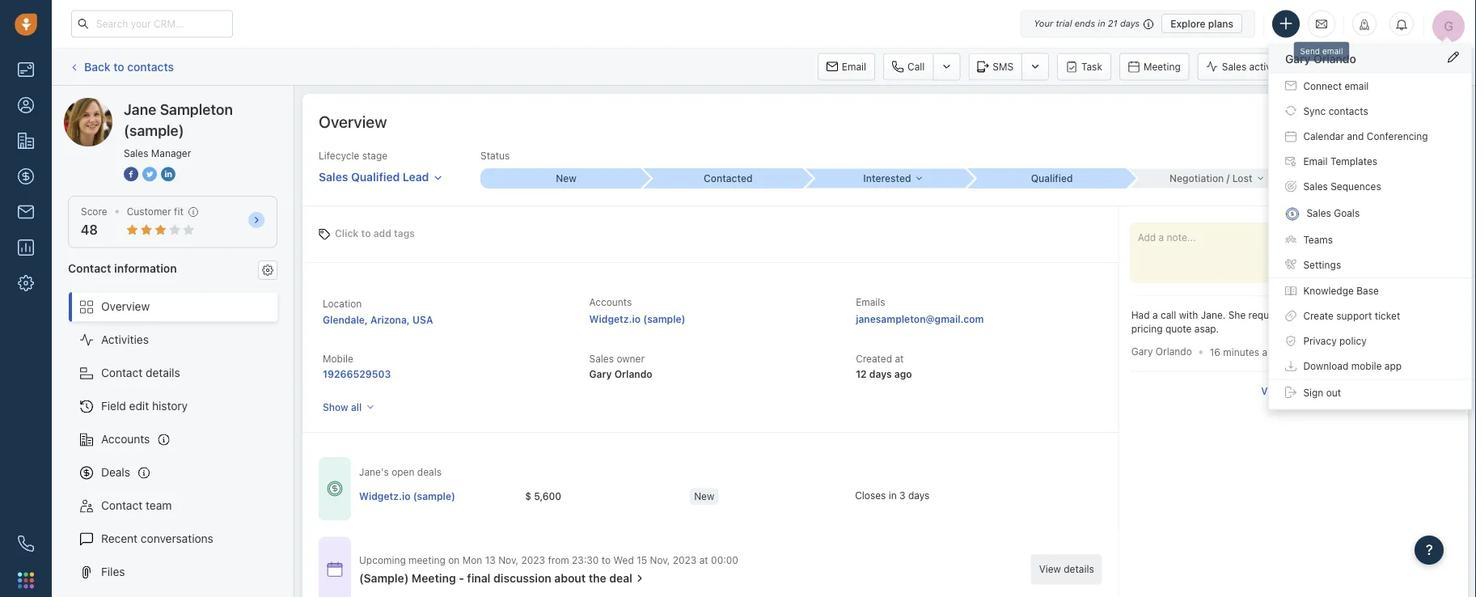 Task type: describe. For each thing, give the bounding box(es) containing it.
svg image for privacy policy
[[1286, 335, 1297, 347]]

2 vertical spatial to
[[602, 554, 611, 565]]

lifecycle stage
[[319, 150, 388, 161]]

gary orlando inside menu
[[1286, 52, 1357, 65]]

sales activities
[[1222, 61, 1291, 72]]

won / churned
[[1339, 173, 1408, 184]]

emails
[[856, 297, 886, 308]]

teams link
[[1269, 227, 1472, 252]]

created
[[856, 353, 892, 364]]

connect
[[1304, 80, 1342, 91]]

requested
[[1249, 309, 1295, 321]]

on
[[448, 554, 460, 565]]

interested link
[[804, 169, 966, 188]]

1 horizontal spatial qualified
[[1031, 173, 1073, 184]]

sync contacts link
[[1269, 98, 1472, 124]]

email for email
[[842, 61, 867, 72]]

location glendale, arizona, usa
[[323, 298, 433, 325]]

1 vertical spatial in
[[889, 490, 897, 501]]

download mobile app link
[[1269, 354, 1472, 379]]

fit
[[174, 206, 183, 217]]

qualified link
[[966, 168, 1128, 189]]

0 horizontal spatial at
[[700, 554, 709, 565]]

0 horizontal spatial jane
[[96, 97, 121, 111]]

interested
[[864, 173, 911, 184]]

1 vertical spatial widgetz.io (sample) link
[[359, 489, 455, 503]]

edit
[[129, 399, 149, 413]]

sales sequences
[[1304, 181, 1382, 192]]

sms button
[[969, 53, 1022, 80]]

click to add tags
[[335, 228, 415, 239]]

sales goals
[[1307, 208, 1360, 219]]

connect email link
[[1269, 73, 1472, 98]]

all for show
[[351, 401, 362, 413]]

download
[[1304, 361, 1349, 372]]

send email tooltip
[[1294, 42, 1350, 65]]

conferencing
[[1367, 130, 1428, 142]]

$
[[525, 491, 531, 502]]

0 horizontal spatial qualified
[[351, 170, 400, 183]]

orlando inside menu
[[1314, 52, 1357, 65]]

email templates
[[1304, 156, 1378, 167]]

customize overview button
[[1327, 110, 1452, 133]]

jane sampleton (sample) up sales manager
[[96, 97, 229, 111]]

connect email
[[1304, 80, 1369, 91]]

privacy
[[1304, 335, 1337, 347]]

$ 5,600
[[525, 491, 562, 502]]

janesampleton@gmail.com
[[856, 313, 984, 325]]

task button
[[1058, 53, 1112, 80]]

add
[[374, 228, 391, 239]]

call link
[[884, 53, 933, 80]]

team
[[146, 499, 172, 512]]

jane's open deals
[[359, 467, 442, 478]]

and inside "had a call with jane. she requested the proposal document and pricing quote asap."
[[1407, 309, 1424, 321]]

0 vertical spatial overview
[[319, 112, 387, 131]]

view details
[[1039, 564, 1094, 575]]

email image
[[1316, 17, 1328, 31]]

privacy policy link
[[1269, 329, 1472, 354]]

send email
[[1301, 47, 1343, 56]]

2 nov, from the left
[[650, 554, 670, 565]]

won / churned link
[[1290, 169, 1452, 188]]

score
[[81, 206, 107, 217]]

view details link
[[1031, 554, 1102, 584]]

jane.
[[1201, 309, 1226, 321]]

1 horizontal spatial orlando
[[1156, 346, 1192, 357]]

48 button
[[81, 222, 98, 238]]

13
[[485, 554, 496, 565]]

lifecycle
[[319, 150, 359, 161]]

quote
[[1166, 323, 1192, 335]]

to for back
[[113, 60, 124, 73]]

knowledge
[[1304, 285, 1354, 296]]

view for view all notes
[[1262, 385, 1284, 396]]

svg image for calendar and conferencing
[[1286, 130, 1297, 142]]

container_wx8msf4aqz5i3rn1 image for view details
[[327, 561, 343, 577]]

glendale,
[[323, 314, 368, 325]]

history
[[152, 399, 188, 413]]

widgetz.io inside accounts widgetz.io (sample)
[[589, 313, 641, 325]]

details for contact details
[[146, 366, 180, 379]]

contact details
[[101, 366, 180, 379]]

owner
[[617, 353, 645, 364]]

contacts inside gary orlando menu
[[1329, 105, 1369, 117]]

goals
[[1334, 208, 1360, 219]]

interested button
[[804, 169, 966, 188]]

recent
[[101, 532, 138, 545]]

jane sampleton (sample) up the manager
[[124, 100, 233, 139]]

knowledge base
[[1304, 285, 1379, 296]]

won
[[1339, 173, 1359, 184]]

0 vertical spatial in
[[1098, 18, 1106, 29]]

view all notes link
[[1262, 384, 1326, 398]]

notes
[[1300, 385, 1326, 396]]

email for connect email
[[1345, 80, 1369, 91]]

send
[[1301, 47, 1320, 56]]

1 vertical spatial gary
[[1132, 346, 1153, 357]]

calendar
[[1304, 130, 1345, 142]]

(sample) up the manager
[[183, 97, 229, 111]]

had a call with jane. she requested the proposal document and pricing quote asap.
[[1132, 309, 1424, 335]]

details for view details
[[1064, 564, 1094, 575]]

svg image for sales sequences
[[1286, 181, 1297, 192]]

created at 12 days ago
[[856, 353, 912, 380]]

ago inside created at 12 days ago
[[895, 368, 912, 380]]

jane's
[[359, 467, 389, 478]]

explore plans link
[[1162, 14, 1243, 33]]

-
[[459, 572, 464, 585]]

row containing closes in 3 days
[[359, 480, 1020, 513]]

settings
[[1304, 259, 1342, 270]]

a
[[1153, 309, 1158, 321]]

gary inside sales owner gary orlando
[[589, 368, 612, 380]]

tags
[[394, 228, 415, 239]]

show
[[323, 401, 348, 413]]

1 vertical spatial meeting
[[412, 572, 456, 585]]

mon
[[463, 554, 482, 565]]

days for closes in 3 days
[[909, 490, 930, 501]]

svg image for sync contacts
[[1286, 105, 1297, 117]]

sequences
[[1331, 181, 1382, 192]]

container_wx8msf4aqz5i3rn1 image
[[634, 573, 646, 584]]

base
[[1357, 285, 1379, 296]]

janesampleton@gmail.com link
[[856, 311, 984, 327]]

contact for contact team
[[101, 499, 143, 512]]

she
[[1229, 309, 1246, 321]]

from
[[548, 554, 569, 565]]

negotiation / lost button
[[1128, 169, 1290, 188]]

to for click
[[361, 228, 371, 239]]

all for view
[[1287, 385, 1298, 396]]

new inside 'link'
[[556, 173, 577, 184]]

plans
[[1209, 18, 1234, 29]]

1 horizontal spatial ago
[[1263, 346, 1280, 357]]

had
[[1132, 309, 1150, 321]]

back to contacts link
[[68, 54, 175, 79]]

upcoming meeting on mon 13 nov, 2023 from 23:30 to wed 15 nov, 2023 at 00:00
[[359, 554, 739, 565]]

svg image for email templates
[[1286, 156, 1297, 167]]

sync contacts
[[1304, 105, 1369, 117]]

1 horizontal spatial new
[[694, 491, 715, 502]]

open
[[392, 467, 415, 478]]

0 horizontal spatial contacts
[[127, 60, 174, 73]]

sales for sales qualified lead
[[319, 170, 348, 183]]

2 2023 from the left
[[673, 554, 697, 565]]

asap.
[[1195, 323, 1219, 335]]

policy
[[1340, 335, 1367, 347]]

21
[[1108, 18, 1118, 29]]

Search your CRM... text field
[[71, 10, 233, 38]]

1 horizontal spatial widgetz.io (sample) link
[[589, 313, 686, 325]]

1 vertical spatial widgetz.io
[[359, 491, 411, 502]]

sales manager
[[124, 147, 191, 159]]



Task type: locate. For each thing, give the bounding box(es) containing it.
0 vertical spatial all
[[1287, 385, 1298, 396]]

svg image for connect email
[[1286, 80, 1297, 91]]

all right show
[[351, 401, 362, 413]]

1 horizontal spatial in
[[1098, 18, 1106, 29]]

and inside menu
[[1347, 130, 1364, 142]]

0 vertical spatial widgetz.io (sample) link
[[589, 313, 686, 325]]

2023 left "00:00"
[[673, 554, 697, 565]]

1 vertical spatial view
[[1039, 564, 1061, 575]]

view all notes
[[1262, 385, 1326, 396]]

(sample) up sales manager
[[124, 121, 184, 139]]

widgetz.io down jane's
[[359, 491, 411, 502]]

widgetz.io up owner
[[589, 313, 641, 325]]

mobile
[[1352, 361, 1382, 372]]

0 vertical spatial to
[[113, 60, 124, 73]]

svg image inside create support ticket link
[[1286, 310, 1297, 322]]

1 vertical spatial and
[[1407, 309, 1424, 321]]

contacts down connect email
[[1329, 105, 1369, 117]]

0 horizontal spatial to
[[113, 60, 124, 73]]

email for email templates
[[1304, 156, 1328, 167]]

svg image inside settings link
[[1286, 259, 1297, 270]]

days right 21
[[1120, 18, 1140, 29]]

back
[[84, 60, 111, 73]]

19266529503 link
[[323, 368, 391, 380]]

0 vertical spatial gary orlando
[[1286, 52, 1357, 65]]

and right ticket
[[1407, 309, 1424, 321]]

customer
[[127, 206, 171, 217]]

1 container_wx8msf4aqz5i3rn1 image from the top
[[327, 481, 343, 497]]

1 horizontal spatial all
[[1287, 385, 1298, 396]]

1 horizontal spatial jane
[[124, 100, 156, 118]]

1 / from the left
[[1227, 173, 1230, 184]]

1 horizontal spatial widgetz.io
[[589, 313, 641, 325]]

to left add
[[361, 228, 371, 239]]

days down created
[[870, 368, 892, 380]]

0 vertical spatial widgetz.io
[[589, 313, 641, 325]]

accounts inside accounts widgetz.io (sample)
[[589, 297, 632, 308]]

churned
[[1368, 173, 1408, 184]]

1 horizontal spatial gary orlando
[[1286, 52, 1357, 65]]

1 horizontal spatial the
[[1298, 309, 1313, 321]]

svg image for download mobile app
[[1286, 361, 1297, 372]]

1 vertical spatial days
[[870, 368, 892, 380]]

ends
[[1075, 18, 1096, 29]]

score 48
[[81, 206, 107, 238]]

1 horizontal spatial details
[[1064, 564, 1094, 575]]

sampleton up the manager
[[160, 100, 233, 118]]

2 horizontal spatial days
[[1120, 18, 1140, 29]]

6 svg image from the top
[[1286, 310, 1297, 322]]

2 vertical spatial orlando
[[615, 368, 653, 380]]

1 vertical spatial deal
[[609, 572, 633, 585]]

1 horizontal spatial email
[[1345, 80, 1369, 91]]

details
[[146, 366, 180, 379], [1064, 564, 1094, 575]]

svg image inside teams link
[[1286, 234, 1297, 245]]

1 vertical spatial details
[[1064, 564, 1094, 575]]

2 / from the left
[[1362, 173, 1365, 184]]

to left wed
[[602, 554, 611, 565]]

1 vertical spatial contacts
[[1329, 105, 1369, 117]]

0 horizontal spatial 2023
[[521, 554, 545, 565]]

jane down back to contacts
[[124, 100, 156, 118]]

3 svg image from the top
[[1286, 156, 1297, 167]]

gary inside menu
[[1286, 52, 1311, 65]]

svg image
[[1286, 80, 1297, 91], [1286, 130, 1297, 142], [1286, 156, 1297, 167], [1286, 181, 1297, 192], [1286, 335, 1297, 347]]

details inside view details link
[[1064, 564, 1094, 575]]

location
[[323, 298, 362, 309]]

sales left activities
[[1222, 61, 1247, 72]]

sales for sales activities
[[1222, 61, 1247, 72]]

16 minutes ago
[[1210, 346, 1280, 357]]

0 horizontal spatial in
[[889, 490, 897, 501]]

days for created at 12 days ago
[[870, 368, 892, 380]]

activities
[[1250, 61, 1291, 72]]

gary up connect
[[1286, 52, 1311, 65]]

1 vertical spatial at
[[700, 554, 709, 565]]

1 svg image from the top
[[1286, 80, 1297, 91]]

meeting down meeting
[[412, 572, 456, 585]]

upcoming
[[359, 554, 406, 565]]

svg image inside sales goals link
[[1286, 207, 1300, 221]]

deal down wed
[[609, 572, 633, 585]]

contacts
[[127, 60, 174, 73], [1329, 105, 1369, 117]]

call
[[908, 61, 925, 72]]

1 vertical spatial contact
[[101, 366, 143, 379]]

all left notes
[[1287, 385, 1298, 396]]

create
[[1304, 310, 1334, 322]]

email inside button
[[842, 61, 867, 72]]

1 horizontal spatial and
[[1407, 309, 1424, 321]]

0 horizontal spatial email
[[842, 61, 867, 72]]

sales for sales sequences
[[1304, 181, 1328, 192]]

nov, right 15
[[650, 554, 670, 565]]

svg image inside email templates link
[[1286, 156, 1297, 167]]

deal up connect email link
[[1368, 61, 1388, 72]]

click
[[335, 228, 359, 239]]

discussion
[[494, 572, 552, 585]]

ago right 12
[[895, 368, 912, 380]]

0 vertical spatial email
[[1323, 47, 1343, 56]]

0 vertical spatial at
[[895, 353, 904, 364]]

8 svg image from the top
[[1286, 387, 1297, 398]]

1 horizontal spatial accounts
[[589, 297, 632, 308]]

overview up lifecycle stage
[[319, 112, 387, 131]]

email inside connect email link
[[1345, 80, 1369, 91]]

activities
[[101, 333, 149, 346]]

orlando inside sales owner gary orlando
[[615, 368, 653, 380]]

closes
[[855, 490, 886, 501]]

svg image left email templates
[[1286, 156, 1297, 167]]

svg image left settings
[[1286, 259, 1297, 270]]

2 container_wx8msf4aqz5i3rn1 image from the top
[[327, 561, 343, 577]]

(sample)
[[183, 97, 229, 111], [124, 121, 184, 139], [643, 313, 686, 325], [413, 491, 455, 502]]

at inside created at 12 days ago
[[895, 353, 904, 364]]

1 2023 from the left
[[521, 554, 545, 565]]

0 vertical spatial new
[[556, 173, 577, 184]]

svg image for sign out
[[1286, 387, 1297, 398]]

email inside gary orlando menu
[[1304, 156, 1328, 167]]

1 horizontal spatial days
[[909, 490, 930, 501]]

sales sequences link
[[1269, 174, 1472, 199]]

svg image for settings
[[1286, 259, 1297, 270]]

0 vertical spatial view
[[1262, 385, 1284, 396]]

1 vertical spatial all
[[351, 401, 362, 413]]

svg image down activities
[[1286, 80, 1297, 91]]

1 vertical spatial accounts
[[101, 432, 150, 446]]

1 vertical spatial email
[[1304, 156, 1328, 167]]

12
[[856, 368, 867, 380]]

create support ticket
[[1304, 310, 1401, 322]]

0 vertical spatial days
[[1120, 18, 1140, 29]]

container_wx8msf4aqz5i3rn1 image left the upcoming
[[327, 561, 343, 577]]

svg image left notes
[[1286, 387, 1297, 398]]

0 horizontal spatial /
[[1227, 173, 1230, 184]]

deal inside button
[[1368, 61, 1388, 72]]

customer fit
[[127, 206, 183, 217]]

svg image up requested
[[1286, 285, 1297, 296]]

email inside send email tooltip
[[1323, 47, 1343, 56]]

accounts up 'deals'
[[101, 432, 150, 446]]

/ inside button
[[1227, 173, 1230, 184]]

sales for sales manager
[[124, 147, 148, 159]]

your trial ends in 21 days
[[1034, 18, 1140, 29]]

email down the add
[[1345, 80, 1369, 91]]

your
[[1034, 18, 1054, 29]]

accounts up owner
[[589, 297, 632, 308]]

sampleton
[[124, 97, 180, 111], [160, 100, 233, 118]]

2 horizontal spatial orlando
[[1314, 52, 1357, 65]]

1 horizontal spatial gary
[[1132, 346, 1153, 357]]

meeting
[[409, 554, 446, 565]]

0 horizontal spatial meeting
[[412, 572, 456, 585]]

at
[[895, 353, 904, 364], [700, 554, 709, 565]]

16
[[1210, 346, 1221, 357]]

the down 23:30
[[589, 572, 607, 585]]

0 horizontal spatial widgetz.io
[[359, 491, 411, 502]]

jane down back
[[96, 97, 121, 111]]

wed
[[614, 554, 634, 565]]

days inside created at 12 days ago
[[870, 368, 892, 380]]

5 svg image from the top
[[1286, 285, 1297, 296]]

email down calendar
[[1304, 156, 1328, 167]]

1 vertical spatial to
[[361, 228, 371, 239]]

2 svg image from the top
[[1286, 130, 1297, 142]]

1 horizontal spatial to
[[361, 228, 371, 239]]

0 horizontal spatial gary
[[589, 368, 612, 380]]

contact for contact information
[[68, 261, 111, 274]]

(sample) inside accounts widgetz.io (sample)
[[643, 313, 686, 325]]

container_wx8msf4aqz5i3rn1 image
[[327, 481, 343, 497], [327, 561, 343, 577]]

svg image inside "knowledge base" link
[[1286, 285, 1297, 296]]

ago right minutes
[[1263, 346, 1280, 357]]

0 horizontal spatial accounts
[[101, 432, 150, 446]]

gary down accounts widgetz.io (sample)
[[589, 368, 612, 380]]

twitter circled image
[[142, 165, 157, 182]]

contacts down search your crm... text field
[[127, 60, 174, 73]]

about
[[554, 572, 586, 585]]

accounts for accounts widgetz.io (sample)
[[589, 297, 632, 308]]

1 horizontal spatial deal
[[1368, 61, 1388, 72]]

1 vertical spatial ago
[[895, 368, 912, 380]]

lost
[[1233, 173, 1253, 184]]

email templates link
[[1269, 149, 1472, 174]]

sales up the teams
[[1307, 208, 1332, 219]]

(sample) down deals
[[413, 491, 455, 502]]

0 horizontal spatial all
[[351, 401, 362, 413]]

and down customize
[[1347, 130, 1364, 142]]

2 svg image from the top
[[1286, 207, 1300, 221]]

meeting inside button
[[1144, 61, 1181, 72]]

0 vertical spatial accounts
[[589, 297, 632, 308]]

teams
[[1304, 234, 1333, 245]]

sales down lifecycle
[[319, 170, 348, 183]]

0 horizontal spatial ago
[[895, 368, 912, 380]]

gary orlando down pricing
[[1132, 346, 1192, 357]]

svg image
[[1286, 105, 1297, 117], [1286, 207, 1300, 221], [1286, 234, 1297, 245], [1286, 259, 1297, 270], [1286, 285, 1297, 296], [1286, 310, 1297, 322], [1286, 361, 1297, 372], [1286, 387, 1297, 398]]

shade default image
[[1448, 51, 1460, 63]]

in left '3'
[[889, 490, 897, 501]]

0 horizontal spatial the
[[589, 572, 607, 585]]

0 vertical spatial gary
[[1286, 52, 1311, 65]]

mng settings image
[[262, 264, 273, 276]]

1 vertical spatial container_wx8msf4aqz5i3rn1 image
[[327, 561, 343, 577]]

0 horizontal spatial days
[[870, 368, 892, 380]]

templates
[[1331, 156, 1378, 167]]

widgetz.io (sample) link down open
[[359, 489, 455, 503]]

explore
[[1171, 18, 1206, 29]]

meeting down explore
[[1144, 61, 1181, 72]]

to
[[113, 60, 124, 73], [361, 228, 371, 239], [602, 554, 611, 565]]

contact for contact details
[[101, 366, 143, 379]]

email right the send
[[1323, 47, 1343, 56]]

phone element
[[10, 527, 42, 560]]

call
[[1161, 309, 1177, 321]]

linkedin circled image
[[161, 165, 176, 182]]

/ inside button
[[1362, 173, 1365, 184]]

document
[[1358, 309, 1404, 321]]

container_wx8msf4aqz5i3rn1 image for widgetz.io (sample)
[[327, 481, 343, 497]]

in left 21
[[1098, 18, 1106, 29]]

0 horizontal spatial overview
[[101, 300, 150, 313]]

sales goals link
[[1269, 199, 1472, 227]]

1 svg image from the top
[[1286, 105, 1297, 117]]

0 vertical spatial email
[[842, 61, 867, 72]]

5 svg image from the top
[[1286, 335, 1297, 347]]

sales up facebook circled image
[[124, 147, 148, 159]]

nov, right 13
[[498, 554, 519, 565]]

svg image inside privacy policy link
[[1286, 335, 1297, 347]]

svg image inside "sign out" "link"
[[1286, 387, 1297, 398]]

1 vertical spatial gary orlando
[[1132, 346, 1192, 357]]

closes in 3 days
[[855, 490, 930, 501]]

5,600
[[534, 491, 562, 502]]

in
[[1098, 18, 1106, 29], [889, 490, 897, 501]]

email
[[1323, 47, 1343, 56], [1345, 80, 1369, 91]]

svg image left create
[[1286, 310, 1297, 322]]

explore plans
[[1171, 18, 1234, 29]]

gary orlando menu
[[1269, 44, 1472, 410]]

0 horizontal spatial view
[[1039, 564, 1061, 575]]

1 horizontal spatial contacts
[[1329, 105, 1369, 117]]

phone image
[[18, 536, 34, 552]]

1 vertical spatial the
[[589, 572, 607, 585]]

svg image left the sales goals on the right top
[[1286, 207, 1300, 221]]

svg image inside sync contacts link
[[1286, 105, 1297, 117]]

0 vertical spatial deal
[[1368, 61, 1388, 72]]

svg image for knowledge base
[[1286, 285, 1297, 296]]

contact down "activities"
[[101, 366, 143, 379]]

qualified
[[351, 170, 400, 183], [1031, 173, 1073, 184]]

orlando
[[1314, 52, 1357, 65], [1156, 346, 1192, 357], [615, 368, 653, 380]]

svg image inside the sales sequences link
[[1286, 181, 1297, 192]]

sampleton down back to contacts
[[124, 97, 180, 111]]

accounts widgetz.io (sample)
[[589, 297, 686, 325]]

48
[[81, 222, 98, 238]]

4 svg image from the top
[[1286, 181, 1297, 192]]

overview up "activities"
[[101, 300, 150, 313]]

0 horizontal spatial deal
[[609, 572, 633, 585]]

svg image left calendar
[[1286, 130, 1297, 142]]

3 svg image from the top
[[1286, 234, 1297, 245]]

at right created
[[895, 353, 904, 364]]

knowledge base link
[[1269, 278, 1472, 303]]

sales left owner
[[589, 353, 614, 364]]

1 horizontal spatial view
[[1262, 385, 1284, 396]]

svg image inside download mobile app link
[[1286, 361, 1297, 372]]

(sample) meeting - final discussion about the deal
[[359, 572, 633, 585]]

/ for won
[[1362, 173, 1365, 184]]

0 horizontal spatial nov,
[[498, 554, 519, 565]]

nov,
[[498, 554, 519, 565], [650, 554, 670, 565]]

deal
[[1368, 61, 1388, 72], [609, 572, 633, 585]]

sales up the sales goals on the right top
[[1304, 181, 1328, 192]]

view for view details
[[1039, 564, 1061, 575]]

0 horizontal spatial and
[[1347, 130, 1364, 142]]

proposal
[[1315, 309, 1355, 321]]

gary orlando up connect
[[1286, 52, 1357, 65]]

svg image right lost
[[1286, 181, 1297, 192]]

deals
[[101, 466, 130, 479]]

the left proposal
[[1298, 309, 1313, 321]]

accounts for accounts
[[101, 432, 150, 446]]

widgetz.io (sample) link
[[589, 313, 686, 325], [359, 489, 455, 503]]

(sample) up owner
[[643, 313, 686, 325]]

1 nov, from the left
[[498, 554, 519, 565]]

facebook circled image
[[124, 165, 138, 182]]

svg image left sync
[[1286, 105, 1297, 117]]

the inside "had a call with jane. she requested the proposal document and pricing quote asap."
[[1298, 309, 1313, 321]]

svg image left the teams
[[1286, 234, 1297, 245]]

calendar and conferencing
[[1304, 130, 1428, 142]]

contacted
[[704, 173, 753, 184]]

information
[[114, 261, 177, 274]]

customize
[[1352, 116, 1400, 127]]

svg image down "had a call with jane. she requested the proposal document and pricing quote asap."
[[1286, 335, 1297, 347]]

0 horizontal spatial email
[[1323, 47, 1343, 56]]

15
[[637, 554, 647, 565]]

svg image inside calendar and conferencing link
[[1286, 130, 1297, 142]]

0 horizontal spatial gary orlando
[[1132, 346, 1192, 357]]

email left the 'call' link
[[842, 61, 867, 72]]

/
[[1227, 173, 1230, 184], [1362, 173, 1365, 184]]

1 horizontal spatial /
[[1362, 173, 1365, 184]]

0 vertical spatial ago
[[1263, 346, 1280, 357]]

0 vertical spatial orlando
[[1314, 52, 1357, 65]]

days right '3'
[[909, 490, 930, 501]]

2023 up 'discussion'
[[521, 554, 545, 565]]

sampleton inside jane sampleton (sample)
[[160, 100, 233, 118]]

4 svg image from the top
[[1286, 259, 1297, 270]]

gary down pricing
[[1132, 346, 1153, 357]]

freshworks switcher image
[[18, 572, 34, 588]]

svg image inside connect email link
[[1286, 80, 1297, 91]]

svg image for create support ticket
[[1286, 310, 1297, 322]]

0 vertical spatial the
[[1298, 309, 1313, 321]]

contact information
[[68, 261, 177, 274]]

mobile 19266529503
[[323, 353, 391, 380]]

0 horizontal spatial orlando
[[615, 368, 653, 380]]

/ for negotiation
[[1227, 173, 1230, 184]]

container_wx8msf4aqz5i3rn1 image left widgetz.io (sample)
[[327, 481, 343, 497]]

1 vertical spatial overview
[[101, 300, 150, 313]]

1 horizontal spatial at
[[895, 353, 904, 364]]

svg image up view all notes
[[1286, 361, 1297, 372]]

0 vertical spatial and
[[1347, 130, 1364, 142]]

row
[[359, 480, 1020, 513]]

at left "00:00"
[[700, 554, 709, 565]]

sales inside sales owner gary orlando
[[589, 353, 614, 364]]

0 vertical spatial meeting
[[1144, 61, 1181, 72]]

7 svg image from the top
[[1286, 361, 1297, 372]]

1 vertical spatial email
[[1345, 80, 1369, 91]]

email for send email
[[1323, 47, 1343, 56]]

new link
[[481, 168, 643, 189]]

2 vertical spatial contact
[[101, 499, 143, 512]]

contact down the 48
[[68, 261, 111, 274]]

widgetz.io
[[589, 313, 641, 325], [359, 491, 411, 502]]

contact up recent
[[101, 499, 143, 512]]

0 horizontal spatial widgetz.io (sample) link
[[359, 489, 455, 503]]

mobile
[[323, 353, 353, 364]]

2 horizontal spatial to
[[602, 554, 611, 565]]

to right back
[[113, 60, 124, 73]]

sales for sales goals
[[1307, 208, 1332, 219]]

recent conversations
[[101, 532, 213, 545]]

days inside row
[[909, 490, 930, 501]]

meeting button
[[1120, 53, 1190, 80]]

1 vertical spatial orlando
[[1156, 346, 1192, 357]]

2 vertical spatial gary
[[589, 368, 612, 380]]

1 horizontal spatial meeting
[[1144, 61, 1181, 72]]

widgetz.io (sample) link up owner
[[589, 313, 686, 325]]

jane
[[96, 97, 121, 111], [124, 100, 156, 118]]

back to contacts
[[84, 60, 174, 73]]



Task type: vqa. For each thing, say whether or not it's contained in the screenshot.
svg image within "Email Templates" link
yes



